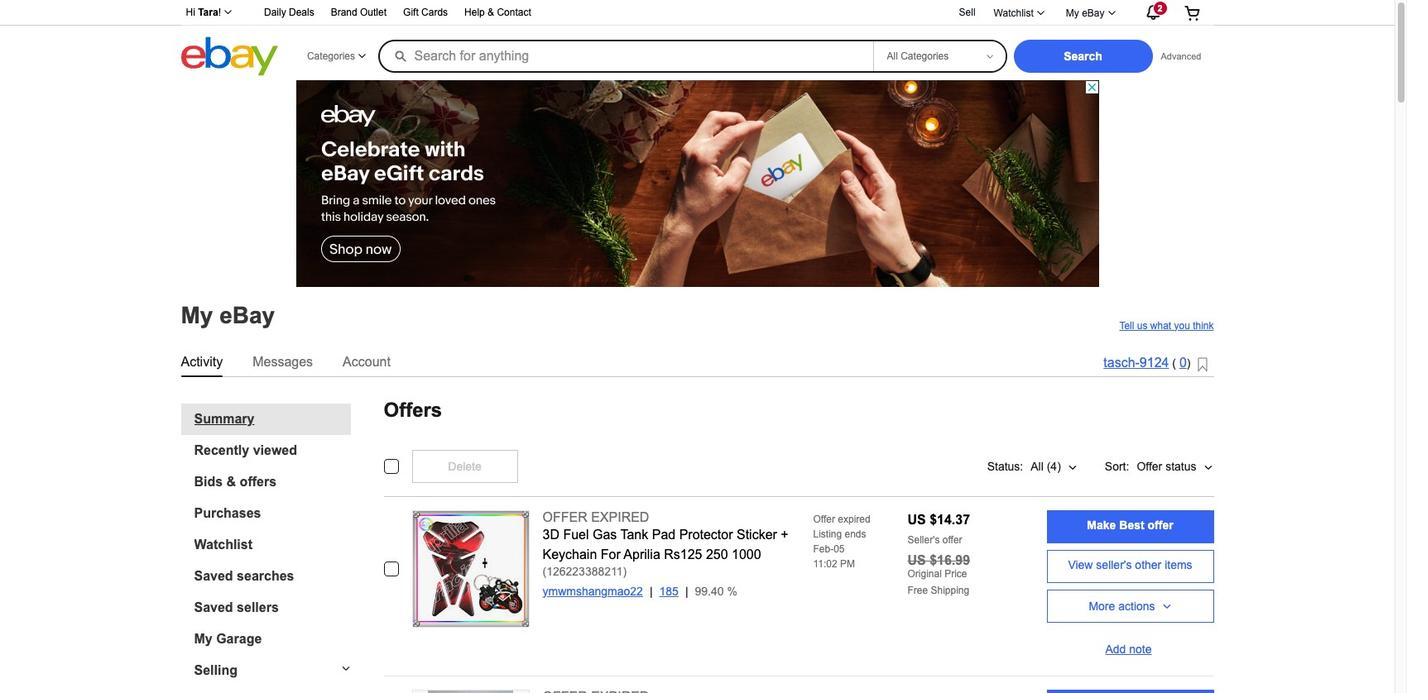 Task type: vqa. For each thing, say whether or not it's contained in the screenshot.
'eBay' within the My Ebay main content
yes



Task type: locate. For each thing, give the bounding box(es) containing it.
offer expired listing ends feb-05 11:02 pm
[[814, 514, 871, 570]]

my inside account navigation
[[1066, 7, 1080, 19]]

ends
[[845, 529, 867, 540]]

)
[[1187, 357, 1191, 371], [623, 565, 627, 578]]

0 vertical spatial us
[[908, 513, 926, 527]]

make this page your my ebay homepage image
[[1198, 357, 1208, 373]]

outlet
[[360, 7, 387, 18]]

0 vertical spatial &
[[488, 7, 494, 18]]

0 horizontal spatial watchlist
[[194, 538, 253, 552]]

ebay home image
[[181, 36, 278, 76]]

summary link
[[194, 412, 351, 427]]

my ebay up the activity
[[181, 303, 275, 329]]

none submit inside banner
[[1014, 40, 1153, 73]]

& right bids
[[227, 475, 236, 489]]

1 vertical spatial watchlist link
[[194, 538, 351, 553]]

0 horizontal spatial my ebay
[[181, 303, 275, 329]]

saved for saved searches
[[194, 569, 233, 583]]

1 vertical spatial us
[[908, 554, 926, 568]]

tell
[[1120, 320, 1135, 332]]

( inside "tasch-9124 ( 0 )"
[[1173, 357, 1177, 371]]

banner
[[177, 0, 1214, 80]]

1 horizontal spatial )
[[1187, 357, 1191, 371]]

0 horizontal spatial offer
[[814, 514, 836, 525]]

you
[[1175, 320, 1191, 332]]

watchlist link up saved searches link in the bottom of the page
[[194, 538, 351, 553]]

0 vertical spatial (
[[1173, 357, 1177, 371]]

pad
[[652, 528, 676, 542]]

daily deals
[[264, 7, 314, 18]]

vtg josef hospodka chrisbska glass vase lamp cranberry pink czech crystal mcm image
[[428, 691, 513, 694]]

ymwmshangmao22 link
[[543, 585, 660, 598]]

advertisement region
[[296, 80, 1099, 287]]

1 horizontal spatial offer
[[1137, 460, 1163, 473]]

my up the activity
[[181, 303, 213, 329]]

offer
[[543, 511, 588, 525]]

offers
[[240, 475, 277, 489]]

us
[[1138, 320, 1148, 332]]

watchlist link
[[985, 3, 1052, 23], [194, 538, 351, 553]]

250
[[706, 548, 728, 562]]

my up selling
[[194, 632, 213, 646]]

saved up saved sellers
[[194, 569, 233, 583]]

0 link
[[1180, 356, 1187, 371]]

my for my ebay link
[[1066, 7, 1080, 19]]

my ebay
[[1066, 7, 1105, 19], [181, 303, 275, 329]]

all (4) button
[[1030, 450, 1079, 483]]

&
[[488, 7, 494, 18], [227, 475, 236, 489]]

2
[[1158, 3, 1163, 13]]

1 horizontal spatial &
[[488, 7, 494, 18]]

saved sellers
[[194, 601, 279, 615]]

rs125
[[664, 548, 703, 562]]

0 vertical spatial )
[[1187, 357, 1191, 371]]

add note
[[1106, 644, 1152, 657]]

0 vertical spatial offer
[[1148, 519, 1174, 532]]

feb-
[[814, 544, 834, 555]]

sticker
[[737, 528, 777, 542]]

185 link
[[660, 585, 695, 598]]

delete
[[448, 460, 482, 473]]

protector
[[680, 528, 733, 542]]

offer up the listing
[[814, 514, 836, 525]]

0 horizontal spatial (
[[543, 565, 547, 578]]

& inside my ebay main content
[[227, 475, 236, 489]]

3d
[[543, 528, 560, 542]]

0 vertical spatial watchlist
[[994, 7, 1034, 19]]

status:
[[988, 460, 1024, 473]]

& for help
[[488, 7, 494, 18]]

offer left status
[[1137, 460, 1163, 473]]

2 saved from the top
[[194, 601, 233, 615]]

saved
[[194, 569, 233, 583], [194, 601, 233, 615]]

more
[[1089, 600, 1116, 613]]

tell us what you think
[[1120, 320, 1214, 332]]

0 vertical spatial my
[[1066, 7, 1080, 19]]

( down keychain
[[543, 565, 547, 578]]

purchases link
[[194, 506, 351, 521]]

1 horizontal spatial watchlist
[[994, 7, 1034, 19]]

0 horizontal spatial &
[[227, 475, 236, 489]]

Search for anything text field
[[381, 41, 870, 71]]

1 vertical spatial watchlist
[[194, 538, 253, 552]]

1 vertical spatial my ebay
[[181, 303, 275, 329]]

ebay inside main content
[[220, 303, 275, 329]]

& right help
[[488, 7, 494, 18]]

ebay left 2 dropdown button
[[1082, 7, 1105, 19]]

us up 'seller's'
[[908, 513, 926, 527]]

watchlist down purchases
[[194, 538, 253, 552]]

my left 2 dropdown button
[[1066, 7, 1080, 19]]

my ebay left 2 dropdown button
[[1066, 7, 1105, 19]]

2 us from the top
[[908, 554, 926, 568]]

more actions button
[[1047, 590, 1214, 623]]

& inside account navigation
[[488, 7, 494, 18]]

1 vertical spatial (
[[543, 565, 547, 578]]

brand outlet link
[[331, 4, 387, 22]]

99.40 %
[[695, 585, 738, 598]]

) down aprilia
[[623, 565, 627, 578]]

saved up my garage
[[194, 601, 233, 615]]

offer up $16.99
[[943, 535, 963, 546]]

seller's
[[1097, 559, 1132, 572]]

0 vertical spatial watchlist link
[[985, 3, 1052, 23]]

original
[[908, 568, 942, 580]]

my inside 'link'
[[194, 632, 213, 646]]

0 horizontal spatial )
[[623, 565, 627, 578]]

contact
[[497, 7, 531, 18]]

my ebay inside account navigation
[[1066, 7, 1105, 19]]

None submit
[[1014, 40, 1153, 73]]

offer right best
[[1148, 519, 1174, 532]]

(
[[1173, 357, 1177, 371], [543, 565, 547, 578]]

activity
[[181, 355, 223, 369]]

offer status button
[[1136, 450, 1214, 483]]

1 vertical spatial &
[[227, 475, 236, 489]]

2 vertical spatial my
[[194, 632, 213, 646]]

summary
[[194, 412, 255, 426]]

3d fuel gas tank pad protector sticker + keychain for aprilia rs125 250 1000 link
[[543, 528, 789, 562]]

gift
[[403, 7, 419, 18]]

1 horizontal spatial offer
[[1148, 519, 1174, 532]]

9124
[[1140, 356, 1170, 371]]

watchlist right "sell" link
[[994, 7, 1034, 19]]

1 horizontal spatial (
[[1173, 357, 1177, 371]]

bids & offers
[[194, 475, 277, 489]]

activity link
[[181, 352, 223, 373]]

1 horizontal spatial watchlist link
[[985, 3, 1052, 23]]

1 vertical spatial offer
[[814, 514, 836, 525]]

( left 0 in the bottom right of the page
[[1173, 357, 1177, 371]]

ebay
[[1082, 7, 1105, 19], [220, 303, 275, 329]]

help
[[465, 7, 485, 18]]

my garage link
[[194, 632, 351, 647]]

seller's
[[908, 535, 940, 546]]

brand outlet
[[331, 7, 387, 18]]

0 vertical spatial saved
[[194, 569, 233, 583]]

sort: offer status
[[1105, 460, 1197, 473]]

my
[[1066, 7, 1080, 19], [181, 303, 213, 329], [194, 632, 213, 646]]

1 vertical spatial )
[[623, 565, 627, 578]]

1 vertical spatial ebay
[[220, 303, 275, 329]]

saved searches
[[194, 569, 294, 583]]

1 vertical spatial offer
[[943, 535, 963, 546]]

1 vertical spatial saved
[[194, 601, 233, 615]]

0 vertical spatial my ebay
[[1066, 7, 1105, 19]]

watchlist link right "sell" link
[[985, 3, 1052, 23]]

us
[[908, 513, 926, 527], [908, 554, 926, 568]]

1 saved from the top
[[194, 569, 233, 583]]

status
[[1166, 460, 1197, 473]]

0 horizontal spatial offer
[[943, 535, 963, 546]]

1 horizontal spatial ebay
[[1082, 7, 1105, 19]]

0 horizontal spatial ebay
[[220, 303, 275, 329]]

sell link
[[952, 7, 983, 18]]

ebay up messages
[[220, 303, 275, 329]]

1 horizontal spatial my ebay
[[1066, 7, 1105, 19]]

saved for saved sellers
[[194, 601, 233, 615]]

us up original
[[908, 554, 926, 568]]

selling button
[[181, 664, 351, 679]]

0 vertical spatial ebay
[[1082, 7, 1105, 19]]

) left make this page your my ebay homepage "image"
[[1187, 357, 1191, 371]]

watchlist
[[994, 7, 1034, 19], [194, 538, 253, 552]]

actions
[[1119, 600, 1156, 613]]



Task type: describe. For each thing, give the bounding box(es) containing it.
pm
[[840, 559, 855, 570]]

account
[[343, 355, 391, 369]]

0
[[1180, 356, 1187, 371]]

my garage
[[194, 632, 262, 646]]

account navigation
[[177, 0, 1214, 26]]

tara
[[198, 7, 218, 18]]

tank
[[621, 528, 649, 542]]

0 vertical spatial offer
[[1137, 460, 1163, 473]]

aprilia
[[624, 548, 661, 562]]

account link
[[343, 352, 391, 373]]

items
[[1165, 559, 1193, 572]]

tasch-9124 link
[[1104, 356, 1170, 371]]

my ebay inside main content
[[181, 303, 275, 329]]

%
[[727, 585, 738, 598]]

best
[[1120, 519, 1145, 532]]

watchlist link inside account navigation
[[985, 3, 1052, 23]]

0 horizontal spatial watchlist link
[[194, 538, 351, 553]]

recently viewed link
[[194, 443, 351, 458]]

offer inside offer expired listing ends feb-05 11:02 pm
[[814, 514, 836, 525]]

shipping
[[931, 585, 970, 597]]

cards
[[422, 7, 448, 18]]

hi tara !
[[186, 7, 221, 18]]

bids & offers link
[[194, 475, 351, 490]]

make best offer link
[[1047, 511, 1214, 544]]

saved searches link
[[194, 569, 351, 584]]

what
[[1151, 320, 1172, 332]]

make
[[1088, 519, 1117, 532]]

my ebay link
[[1057, 3, 1123, 23]]

delete button
[[412, 450, 518, 483]]

my ebay main content
[[7, 80, 1389, 694]]

think
[[1193, 320, 1214, 332]]

add note button
[[1047, 630, 1214, 663]]

categories
[[307, 51, 355, 62]]

view seller's other items
[[1069, 559, 1193, 572]]

price
[[945, 568, 968, 580]]

tell us what you think link
[[1120, 320, 1214, 332]]

daily deals link
[[264, 4, 314, 22]]

view
[[1069, 559, 1093, 572]]

more actions
[[1089, 600, 1156, 613]]

my for the my garage 'link'
[[194, 632, 213, 646]]

view seller's other items link
[[1047, 550, 1214, 583]]

daily
[[264, 7, 286, 18]]

( inside offer expired 3d fuel gas tank pad protector sticker + keychain for aprilia rs125 250 1000 ( 126223388211 )
[[543, 565, 547, 578]]

1 vertical spatial my
[[181, 303, 213, 329]]

status: all (4)
[[988, 460, 1061, 473]]

help & contact
[[465, 7, 531, 18]]

2 button
[[1128, 1, 1171, 25]]

!
[[218, 7, 221, 18]]

other
[[1136, 559, 1162, 572]]

offer inside us $14.37 seller's offer us $16.99 original price free shipping
[[943, 535, 963, 546]]

sort:
[[1105, 460, 1130, 473]]

selling
[[194, 664, 238, 678]]

for
[[601, 548, 621, 562]]

05
[[834, 544, 845, 555]]

(4)
[[1047, 460, 1061, 473]]

ebay inside account navigation
[[1082, 7, 1105, 19]]

searches
[[237, 569, 294, 583]]

messages
[[253, 355, 313, 369]]

watchlist inside my ebay main content
[[194, 538, 253, 552]]

& for bids
[[227, 475, 236, 489]]

deals
[[289, 7, 314, 18]]

your shopping cart image
[[1184, 4, 1203, 21]]

expired
[[591, 511, 650, 525]]

ymwmshangmao22
[[543, 585, 643, 598]]

offer expired 3d fuel gas tank pad protector sticker + keychain for aprilia rs125 250 1000 ( 126223388211 )
[[543, 511, 789, 578]]

11:02
[[814, 559, 838, 570]]

3d fuel gas tank pad protector sticker + keychain for aprilia rs125 250 1000 image
[[413, 511, 529, 627]]

offers
[[384, 399, 442, 421]]

185
[[660, 585, 679, 598]]

bids
[[194, 475, 223, 489]]

saved sellers link
[[194, 601, 351, 616]]

categories button
[[302, 39, 371, 74]]

free
[[908, 585, 928, 597]]

note
[[1130, 644, 1152, 657]]

make best offer
[[1088, 519, 1174, 532]]

gas
[[593, 528, 617, 542]]

) inside "tasch-9124 ( 0 )"
[[1187, 357, 1191, 371]]

banner containing hi
[[177, 0, 1214, 80]]

advanced
[[1161, 51, 1202, 61]]

1 us from the top
[[908, 513, 926, 527]]

keychain
[[543, 548, 597, 562]]

1000
[[732, 548, 762, 562]]

watchlist inside account navigation
[[994, 7, 1034, 19]]

recently
[[194, 443, 249, 458]]

126223388211
[[547, 565, 623, 578]]

fuel
[[563, 528, 589, 542]]

listing
[[814, 529, 842, 540]]

expired
[[838, 514, 871, 525]]

advanced link
[[1153, 40, 1210, 73]]

us $14.37 seller's offer us $16.99 original price free shipping
[[908, 513, 971, 597]]

help & contact link
[[465, 4, 531, 22]]

hi
[[186, 7, 195, 18]]

) inside offer expired 3d fuel gas tank pad protector sticker + keychain for aprilia rs125 250 1000 ( 126223388211 )
[[623, 565, 627, 578]]



